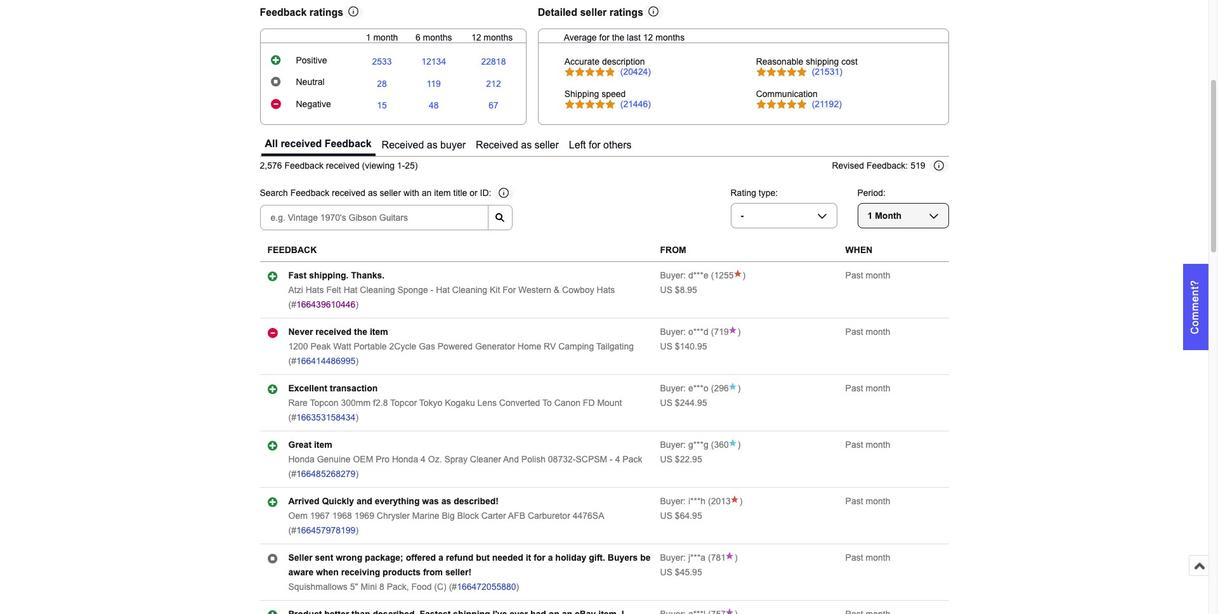 Task type: locate. For each thing, give the bounding box(es) containing it.
1 vertical spatial seller
[[535, 140, 559, 150]]

4 feedback left by buyer. element from the top
[[661, 440, 709, 450]]

past month element
[[846, 271, 891, 281], [846, 327, 891, 337], [846, 384, 891, 394], [846, 440, 891, 450], [846, 497, 891, 507], [846, 553, 891, 563], [846, 610, 891, 615]]

quickly
[[322, 497, 354, 507]]

166472055880
[[457, 582, 516, 592]]

21531 ratings received on reasonable shipping cost. click to check average rating. element
[[812, 66, 843, 77]]

0 vertical spatial item
[[434, 188, 451, 198]]

2 horizontal spatial months
[[656, 32, 685, 42]]

ratings
[[310, 7, 344, 18], [610, 7, 644, 18]]

i***h
[[689, 497, 706, 507]]

0 horizontal spatial honda
[[289, 455, 315, 465]]

1 past month from the top
[[846, 271, 891, 281]]

feedback left by buyer. element up us $244.95
[[661, 384, 709, 394]]

needed
[[492, 553, 524, 563]]

received inside received as seller button
[[476, 140, 519, 150]]

- right the sponge
[[431, 285, 434, 295]]

( for 360
[[711, 440, 714, 450]]

received for received as seller
[[476, 140, 519, 150]]

2 4 from the left
[[616, 455, 621, 465]]

a up from
[[439, 553, 444, 563]]

2 vertical spatial item
[[314, 440, 332, 450]]

(# inside atzi hats felt hat cleaning sponge - hat cleaning kit for western & cowboy hats (#
[[289, 300, 296, 310]]

(# inside the seller sent wrong package; offered a refund but needed it for a holiday gift. buyers be aware when receiving products from seller! squishmallows 5" mini 8 pack, food (c) (# 166472055880 )
[[449, 582, 457, 592]]

when
[[846, 245, 873, 255]]

left
[[569, 140, 586, 150]]

for for average
[[600, 32, 610, 42]]

3 past month from the top
[[846, 384, 891, 394]]

) right 1255
[[743, 271, 746, 281]]

feedback left by buyer. element containing buyer: g***g
[[661, 440, 709, 450]]

feedback left by buyer. element up 'us $45.95'
[[661, 553, 706, 563]]

past month element for 360
[[846, 440, 891, 450]]

(# inside rare topcon 300mm f2.8 topcor tokyo kogaku lens converted to canon fd mount (#
[[289, 413, 296, 423]]

buyer: d***e
[[661, 271, 709, 281]]

honda down great
[[289, 455, 315, 465]]

2 vertical spatial for
[[534, 553, 546, 563]]

buyer: up us $8.95
[[661, 271, 686, 281]]

wrong
[[336, 553, 363, 563]]

1 past from the top
[[846, 271, 864, 281]]

past month for ( 1255
[[846, 271, 891, 281]]

0 horizontal spatial 12
[[472, 32, 482, 42]]

past month for ( 719
[[846, 327, 891, 337]]

166439610446 )
[[296, 300, 359, 310]]

buyer: for $64.95
[[661, 497, 686, 507]]

for right left
[[589, 140, 601, 150]]

us left $22.95
[[661, 455, 673, 465]]

received inside received as buyer button
[[382, 140, 424, 150]]

0 horizontal spatial ratings
[[310, 7, 344, 18]]

( right i***h
[[708, 497, 711, 507]]

$64.95
[[675, 511, 703, 521]]

1 horizontal spatial received
[[476, 140, 519, 150]]

us $140.95
[[661, 342, 707, 352]]

item up portable
[[370, 327, 388, 337]]

21192 ratings received on communication. click to check average rating. element
[[812, 99, 842, 109]]

3 us from the top
[[661, 398, 673, 408]]

hats right cowboy
[[597, 285, 615, 295]]

honda genuine oem pro honda 4 oz. spray cleaner and polish 08732-scpsm - 4 pack (#
[[289, 455, 643, 479]]

cleaning down thanks.
[[360, 285, 395, 295]]

us left $8.95
[[661, 285, 673, 295]]

0 vertical spatial the
[[612, 32, 625, 42]]

feedback left by buyer. element for $140.95
[[661, 327, 709, 337]]

atzi
[[289, 285, 303, 295]]

to
[[543, 398, 552, 408]]

shipping
[[565, 89, 599, 99]]

2 months from the left
[[484, 32, 513, 42]]

0 vertical spatial seller
[[581, 7, 607, 18]]

detailed seller ratings
[[538, 7, 644, 18]]

canon
[[555, 398, 581, 408]]

feedback left by buyer. element for $64.95
[[661, 497, 706, 507]]

5 buyer: from the top
[[661, 497, 686, 507]]

buyer: g***g
[[661, 440, 709, 450]]

us for us $8.95
[[661, 285, 673, 295]]

( right j***a
[[708, 553, 711, 563]]

fast shipping. thanks. element
[[289, 271, 385, 281]]

(#
[[289, 300, 296, 310], [289, 356, 296, 366], [289, 413, 296, 423], [289, 469, 296, 479], [289, 526, 296, 536], [449, 582, 457, 592]]

ratings up average for the last 12 months
[[610, 7, 644, 18]]

4 us from the top
[[661, 455, 673, 465]]

1 horizontal spatial 4
[[616, 455, 621, 465]]

3 past from the top
[[846, 384, 864, 394]]

5 feedback left by buyer. element from the top
[[661, 497, 706, 507]]

seller!
[[446, 568, 472, 578]]

a left the holiday
[[548, 553, 553, 563]]

month for ( 296
[[866, 384, 891, 394]]

revised
[[833, 161, 865, 171]]

powered
[[438, 342, 473, 352]]

months right last
[[656, 32, 685, 42]]

1 horizontal spatial -
[[610, 455, 613, 465]]

1 cleaning from the left
[[360, 285, 395, 295]]

0 horizontal spatial item
[[314, 440, 332, 450]]

feedback left by buyer. element up us $140.95
[[661, 327, 709, 337]]

1 vertical spatial for
[[589, 140, 601, 150]]

0 horizontal spatial a
[[439, 553, 444, 563]]

received up "1-" at top left
[[382, 140, 424, 150]]

2 horizontal spatial -
[[741, 211, 744, 221]]

hat right the sponge
[[436, 285, 450, 295]]

( right e***o
[[711, 384, 714, 394]]

shipping
[[806, 56, 839, 66]]

past month
[[846, 271, 891, 281], [846, 327, 891, 337], [846, 384, 891, 394], [846, 440, 891, 450], [846, 497, 891, 507], [846, 553, 891, 563]]

3 feedback left by buyer. element from the top
[[661, 384, 709, 394]]

2 ratings from the left
[[610, 7, 644, 18]]

) down needed at the bottom of page
[[516, 582, 519, 592]]

cleaning
[[360, 285, 395, 295], [453, 285, 488, 295]]

1 vertical spatial the
[[354, 327, 368, 337]]

0 horizontal spatial 4
[[421, 455, 426, 465]]

months for 6 months
[[423, 32, 452, 42]]

0 horizontal spatial received
[[382, 140, 424, 150]]

past month for ( 2013
[[846, 497, 891, 507]]

12 right last
[[644, 32, 653, 42]]

kogaku
[[445, 398, 475, 408]]

( right o***d
[[711, 327, 714, 337]]

0 horizontal spatial -
[[431, 285, 434, 295]]

1 month
[[366, 32, 398, 42]]

781
[[711, 553, 726, 563]]

1 vertical spatial 1
[[868, 211, 873, 221]]

3 buyer: from the top
[[661, 384, 686, 394]]

0 horizontal spatial the
[[354, 327, 368, 337]]

great
[[289, 440, 312, 450]]

sponge
[[398, 285, 428, 295]]

(# down rare
[[289, 413, 296, 423]]

tailgating
[[597, 342, 634, 352]]

feedback down the all received feedback button
[[285, 161, 324, 171]]

) down 1969
[[356, 526, 359, 536]]

- down rating
[[741, 211, 744, 221]]

166457978199 )
[[296, 526, 359, 536]]

4 buyer: from the top
[[661, 440, 686, 450]]

0 vertical spatial for
[[600, 32, 610, 42]]

us down "buyer: j***a"
[[661, 568, 673, 578]]

119
[[427, 78, 441, 89]]

5 us from the top
[[661, 511, 673, 521]]

(21192)
[[812, 99, 842, 109]]

0 vertical spatial 1
[[366, 32, 371, 42]]

from element
[[661, 245, 687, 255]]

2 cleaning from the left
[[453, 285, 488, 295]]

- inside honda genuine oem pro honda 4 oz. spray cleaner and polish 08732-scpsm - 4 pack (#
[[610, 455, 613, 465]]

month for ( 781
[[866, 553, 891, 563]]

reasonable
[[756, 56, 804, 66]]

1 received from the left
[[382, 140, 424, 150]]

buyer: up us $64.95
[[661, 497, 686, 507]]

feedback left by buyer. element containing buyer: j***a
[[661, 553, 706, 563]]

us $64.95
[[661, 511, 703, 521]]

1 past month element from the top
[[846, 271, 891, 281]]

buyer: e***o
[[661, 384, 709, 394]]

1 horizontal spatial months
[[484, 32, 513, 42]]

6 past month from the top
[[846, 553, 891, 563]]

1 4 from the left
[[421, 455, 426, 465]]

1 horizontal spatial seller
[[535, 140, 559, 150]]

month for ( 2013
[[866, 497, 891, 507]]

scpsm
[[576, 455, 608, 465]]

0 horizontal spatial 1
[[366, 32, 371, 42]]

rv
[[544, 342, 556, 352]]

seller left left
[[535, 140, 559, 150]]

us $22.95
[[661, 455, 703, 465]]

feedback left by buyer. element down 'us $45.95'
[[661, 610, 706, 615]]

feedback left by buyer. element containing buyer: d***e
[[661, 271, 709, 281]]

( right d***e
[[711, 271, 714, 281]]

2 a from the left
[[548, 553, 553, 563]]

1 vertical spatial item
[[370, 327, 388, 337]]

buyer: for $140.95
[[661, 327, 686, 337]]

(# inside 1200 peak watt portable 2cycle gas powered generator home rv camping tailgating (#
[[289, 356, 296, 366]]

ratings up positive
[[310, 7, 344, 18]]

left for others
[[569, 140, 632, 150]]

1 horizontal spatial hat
[[436, 285, 450, 295]]

past month element for 781
[[846, 553, 891, 563]]

feedback left by buyer. element containing buyer: o***d
[[661, 327, 709, 337]]

past month element for 2013
[[846, 497, 891, 507]]

topcor
[[390, 398, 417, 408]]

as up the e.g. vintage 1970's gibson guitars "text box"
[[368, 188, 378, 198]]

(20424) button
[[621, 66, 651, 77]]

feedback
[[268, 245, 317, 255]]

0 horizontal spatial hat
[[344, 285, 358, 295]]

- button
[[731, 203, 838, 229]]

5"
[[350, 582, 358, 592]]

us for us $140.95
[[661, 342, 673, 352]]

us $244.95
[[661, 398, 707, 408]]

oem
[[289, 511, 308, 521]]

the left last
[[612, 32, 625, 42]]

2 hat from the left
[[436, 285, 450, 295]]

2 feedback left by buyer. element from the top
[[661, 327, 709, 337]]

2 received from the left
[[476, 140, 519, 150]]

months right 6
[[423, 32, 452, 42]]

2 vertical spatial -
[[610, 455, 613, 465]]

1 feedback left by buyer. element from the top
[[661, 271, 709, 281]]

) down thanks.
[[356, 300, 359, 310]]

buyer: up us $244.95
[[661, 384, 686, 394]]

seller inside received as seller button
[[535, 140, 559, 150]]

) down portable
[[356, 356, 359, 366]]

0 horizontal spatial cleaning
[[360, 285, 395, 295]]

month for ( 1255
[[866, 271, 891, 281]]

( right g***g
[[711, 440, 714, 450]]

2 horizontal spatial item
[[434, 188, 451, 198]]

feedback left by buyer. element up us $22.95
[[661, 440, 709, 450]]

(# up arrived
[[289, 469, 296, 479]]

6 past month element from the top
[[846, 553, 891, 563]]

hat right the felt
[[344, 285, 358, 295]]

5 past month from the top
[[846, 497, 891, 507]]

seller up average
[[581, 7, 607, 18]]

us down buyer: e***o
[[661, 398, 673, 408]]

feedback left by buyer. element containing buyer: i***h
[[661, 497, 706, 507]]

block
[[457, 511, 479, 521]]

5 past from the top
[[846, 497, 864, 507]]

when element
[[846, 245, 873, 255]]

1 horizontal spatial the
[[612, 32, 625, 42]]

item up genuine
[[314, 440, 332, 450]]

for inside the seller sent wrong package; offered a refund but needed it for a holiday gift. buyers be aware when receiving products from seller! squishmallows 5" mini 8 pack, food (c) (# 166472055880 )
[[534, 553, 546, 563]]

6 past from the top
[[846, 553, 864, 563]]

rare
[[289, 398, 308, 408]]

us for us $244.95
[[661, 398, 673, 408]]

as left 'buyer'
[[427, 140, 438, 150]]

title
[[454, 188, 467, 198]]

1 horizontal spatial item
[[370, 327, 388, 337]]

4 past month from the top
[[846, 440, 891, 450]]

1 horizontal spatial hats
[[597, 285, 615, 295]]

( for 296
[[711, 384, 714, 394]]

past month element for 1255
[[846, 271, 891, 281]]

0 vertical spatial -
[[741, 211, 744, 221]]

a
[[439, 553, 444, 563], [548, 553, 553, 563]]

seller left with
[[380, 188, 401, 198]]

buyer: for $22.95
[[661, 440, 686, 450]]

never received the item element
[[289, 327, 388, 337]]

the for for
[[612, 32, 625, 42]]

1 vertical spatial -
[[431, 285, 434, 295]]

refund
[[446, 553, 474, 563]]

feedback up positive
[[260, 7, 307, 18]]

1 horizontal spatial a
[[548, 553, 553, 563]]

6 us from the top
[[661, 568, 673, 578]]

feedback left by buyer. element containing buyer: e***o
[[661, 384, 709, 394]]

4 past month element from the top
[[846, 440, 891, 450]]

1 horizontal spatial cleaning
[[453, 285, 488, 295]]

0 horizontal spatial months
[[423, 32, 452, 42]]

be
[[641, 553, 651, 563]]

us down buyer: i***h
[[661, 511, 673, 521]]

received down 67
[[476, 140, 519, 150]]

212
[[486, 78, 501, 89]]

2 past month element from the top
[[846, 327, 891, 337]]

1 horizontal spatial ratings
[[610, 7, 644, 18]]

2 past from the top
[[846, 327, 864, 337]]

166414486995 link
[[296, 356, 356, 366]]

month
[[876, 211, 902, 221]]

(# down atzi
[[289, 300, 296, 310]]

rating type:
[[731, 188, 778, 198]]

2 12 from the left
[[644, 32, 653, 42]]

us for us $22.95
[[661, 455, 673, 465]]

- right scpsm on the left bottom of the page
[[610, 455, 613, 465]]

6 buyer: from the top
[[661, 553, 686, 563]]

honda right "pro"
[[392, 455, 418, 465]]

buyer: up us $140.95
[[661, 327, 686, 337]]

past month for ( 360
[[846, 440, 891, 450]]

buyer: up us $22.95
[[661, 440, 686, 450]]

seller sent wrong package; offered a refund but needed it for a holiday gift. buyers be aware when receiving products from seller! element
[[289, 553, 651, 578]]

(# down oem
[[289, 526, 296, 536]]

119 button
[[427, 78, 441, 89]]

feedback left by buyer. element up us $64.95
[[661, 497, 706, 507]]

atzi hats felt hat cleaning sponge - hat cleaning kit for western & cowboy hats (#
[[289, 285, 615, 310]]

3 past month element from the top
[[846, 384, 891, 394]]

0 horizontal spatial hats
[[306, 285, 324, 295]]

(# inside oem 1967 1968 1969 chrysler marine big block carter afb carburetor 4476sa (#
[[289, 526, 296, 536]]

1 for 1 month
[[366, 32, 371, 42]]

received right all
[[281, 138, 322, 149]]

cleaning left kit
[[453, 285, 488, 295]]

for inside button
[[589, 140, 601, 150]]

arrived
[[289, 497, 320, 507]]

212 button
[[486, 78, 501, 89]]

2 past month from the top
[[846, 327, 891, 337]]

4 left the pack at right bottom
[[616, 455, 621, 465]]

all received feedback button
[[261, 135, 376, 156]]

for right it
[[534, 553, 546, 563]]

us for us $64.95
[[661, 511, 673, 521]]

marine
[[413, 511, 440, 521]]

2 horizontal spatial seller
[[581, 7, 607, 18]]

(# down 1200
[[289, 356, 296, 366]]

1 horizontal spatial 12
[[644, 32, 653, 42]]

months up 22818
[[484, 32, 513, 42]]

1 months from the left
[[423, 32, 452, 42]]

oem 1967 1968 1969 chrysler marine big block carter afb carburetor 4476sa (#
[[289, 511, 604, 536]]

1 inside popup button
[[868, 211, 873, 221]]

2 buyer: from the top
[[661, 327, 686, 337]]

the up portable
[[354, 327, 368, 337]]

tokyo
[[419, 398, 443, 408]]

feedback left by buyer. element up $8.95
[[661, 271, 709, 281]]

feedback left by buyer. element
[[661, 271, 709, 281], [661, 327, 709, 337], [661, 384, 709, 394], [661, 440, 709, 450], [661, 497, 706, 507], [661, 553, 706, 563], [661, 610, 706, 615]]

item right an
[[434, 188, 451, 198]]

month for ( 360
[[866, 440, 891, 450]]

12 right 6 months
[[472, 32, 482, 42]]

hats
[[306, 285, 324, 295], [597, 285, 615, 295]]

us for us $45.95
[[661, 568, 673, 578]]

excellent transaction element
[[289, 384, 378, 394]]

for right average
[[600, 32, 610, 42]]

great item
[[289, 440, 332, 450]]

converted
[[499, 398, 540, 408]]

received down "2,576 feedback received (viewing 1-25)"
[[332, 188, 366, 198]]

4 left oz.
[[421, 455, 426, 465]]

j***a
[[689, 553, 706, 563]]

as up big
[[442, 497, 452, 507]]

( for 1255
[[711, 271, 714, 281]]

5 past month element from the top
[[846, 497, 891, 507]]

fd
[[583, 398, 595, 408]]

(
[[711, 271, 714, 281], [711, 327, 714, 337], [711, 384, 714, 394], [711, 440, 714, 450], [708, 497, 711, 507], [708, 553, 711, 563]]

past for 360
[[846, 440, 864, 450]]

cleaner
[[470, 455, 501, 465]]

7 feedback left by buyer. element from the top
[[661, 610, 706, 615]]

) right 781
[[735, 553, 738, 563]]

afb
[[508, 511, 526, 521]]

1 horizontal spatial honda
[[392, 455, 418, 465]]

search
[[260, 188, 288, 198]]

1 us from the top
[[661, 285, 673, 295]]

2 us from the top
[[661, 342, 673, 352]]

4
[[421, 455, 426, 465], [616, 455, 621, 465]]

western
[[519, 285, 552, 295]]

hats up 166439610446
[[306, 285, 324, 295]]

received for received as buyer
[[382, 140, 424, 150]]

6 feedback left by buyer. element from the top
[[661, 553, 706, 563]]

us down the buyer: o***d
[[661, 342, 673, 352]]

( for 719
[[711, 327, 714, 337]]

1 horizontal spatial 1
[[868, 211, 873, 221]]

1 month
[[868, 211, 902, 221]]

1 buyer: from the top
[[661, 271, 686, 281]]

past for 1255
[[846, 271, 864, 281]]

feedback left by buyer. element for $22.95
[[661, 440, 709, 450]]

(# right (c)
[[449, 582, 457, 592]]

0 horizontal spatial seller
[[380, 188, 401, 198]]

1 a from the left
[[439, 553, 444, 563]]

) inside the seller sent wrong package; offered a refund but needed it for a holiday gift. buyers be aware when receiving products from seller! squishmallows 5" mini 8 pack, food (c) (# 166472055880 )
[[516, 582, 519, 592]]

feedback up "2,576 feedback received (viewing 1-25)"
[[325, 138, 372, 149]]

buyer: up 'us $45.95'
[[661, 553, 686, 563]]

1969
[[355, 511, 375, 521]]

( for 2013
[[708, 497, 711, 507]]

166472055880 link
[[457, 582, 516, 592]]

4 past from the top
[[846, 440, 864, 450]]



Task type: describe. For each thing, give the bounding box(es) containing it.
an
[[422, 188, 432, 198]]

67 button
[[489, 100, 499, 110]]

$140.95
[[675, 342, 707, 352]]

166414486995 )
[[296, 356, 359, 366]]

buyer: for $8.95
[[661, 271, 686, 281]]

$45.95
[[675, 568, 703, 578]]

7 past month element from the top
[[846, 610, 891, 615]]

12134 button
[[422, 57, 446, 67]]

25)
[[405, 161, 418, 171]]

1200
[[289, 342, 308, 352]]

feedback element
[[268, 245, 317, 255]]

2 honda from the left
[[392, 455, 418, 465]]

buyer: o***d
[[661, 327, 709, 337]]

spray
[[445, 455, 468, 465]]

communication
[[756, 89, 818, 99]]

past for 781
[[846, 553, 864, 563]]

months for 12 months
[[484, 32, 513, 42]]

3 months from the left
[[656, 32, 685, 42]]

sent
[[315, 553, 333, 563]]

carter
[[482, 511, 506, 521]]

polish
[[522, 455, 546, 465]]

received as seller button
[[472, 135, 563, 156]]

- inside - popup button
[[741, 211, 744, 221]]

166439610446
[[296, 300, 356, 310]]

buyer: for $244.95
[[661, 384, 686, 394]]

) right 296 at right
[[738, 384, 741, 394]]

received down the all received feedback button
[[326, 161, 360, 171]]

for
[[503, 285, 516, 295]]

buyers
[[608, 553, 638, 563]]

excellent transaction
[[289, 384, 378, 394]]

arrived quickly and everything was as described! element
[[289, 497, 499, 507]]

) right 2013
[[740, 497, 743, 507]]

gas
[[419, 342, 435, 352]]

camping
[[559, 342, 594, 352]]

o***d
[[689, 327, 709, 337]]

) right the 719
[[738, 327, 741, 337]]

2 vertical spatial seller
[[380, 188, 401, 198]]

20424 ratings received on accurate description. click to check average rating. element
[[621, 66, 651, 77]]

(# inside honda genuine oem pro honda 4 oz. spray cleaner and polish 08732-scpsm - 4 pack (#
[[289, 469, 296, 479]]

as left left
[[521, 140, 532, 150]]

past for 2013
[[846, 497, 864, 507]]

8
[[380, 582, 385, 592]]

) right 360 in the bottom right of the page
[[738, 440, 741, 450]]

1255
[[714, 271, 734, 281]]

buyer: j***a
[[661, 553, 706, 563]]

) down oem on the left bottom
[[356, 469, 359, 479]]

package;
[[365, 553, 404, 563]]

1968
[[332, 511, 352, 521]]

shipping.
[[309, 271, 349, 281]]

received inside button
[[281, 138, 322, 149]]

products
[[383, 568, 421, 578]]

1-
[[397, 161, 405, 171]]

fast shipping. thanks.
[[289, 271, 385, 281]]

when
[[316, 568, 339, 578]]

kit
[[490, 285, 500, 295]]

select the feedback time period you want to see element
[[858, 188, 886, 198]]

seller sent wrong package; offered a refund but needed it for a holiday gift. buyers be aware when receiving products from seller! squishmallows 5" mini 8 pack, food (c) (# 166472055880 )
[[289, 553, 651, 592]]

1 hats from the left
[[306, 285, 324, 295]]

comment? link
[[1184, 264, 1209, 350]]

accurate description
[[565, 56, 645, 66]]

( 719
[[709, 327, 729, 337]]

mini
[[361, 582, 377, 592]]

feedback:
[[867, 161, 909, 171]]

past for 296
[[846, 384, 864, 394]]

past for 719
[[846, 327, 864, 337]]

15 button
[[377, 100, 387, 110]]

6
[[416, 32, 421, 42]]

feedback left by buyer. element for $244.95
[[661, 384, 709, 394]]

shipping speed
[[565, 89, 626, 99]]

f2.8
[[373, 398, 388, 408]]

166353158434 link
[[296, 413, 356, 423]]

1 for 1 month
[[868, 211, 873, 221]]

1 hat from the left
[[344, 285, 358, 295]]

feedback left by buyer. element for $45.95
[[661, 553, 706, 563]]

166457978199 link
[[296, 526, 356, 536]]

feedback left by buyer. element for $8.95
[[661, 271, 709, 281]]

166414486995
[[296, 356, 356, 366]]

166485268279 )
[[296, 469, 359, 479]]

and
[[503, 455, 519, 465]]

the for received
[[354, 327, 368, 337]]

e.g. Vintage 1970's Gibson Guitars text field
[[260, 205, 488, 231]]

1200 peak watt portable 2cycle gas powered generator home rv camping tailgating (#
[[289, 342, 634, 366]]

with
[[404, 188, 420, 198]]

166439610446 link
[[296, 300, 356, 310]]

&
[[554, 285, 560, 295]]

received as seller
[[476, 140, 559, 150]]

past month element for 296
[[846, 384, 891, 394]]

received up watt
[[316, 327, 352, 337]]

360
[[714, 440, 729, 450]]

) down "300mm"
[[356, 413, 359, 423]]

21446 ratings received on shipping speed. click to check average rating. element
[[621, 99, 651, 109]]

reasonable shipping cost
[[756, 56, 858, 66]]

portable
[[354, 342, 387, 352]]

positive
[[296, 55, 327, 66]]

48 button
[[429, 100, 439, 110]]

seller
[[289, 553, 313, 563]]

(21446)
[[621, 99, 651, 109]]

but
[[476, 553, 490, 563]]

buyer: for $45.95
[[661, 553, 686, 563]]

mount
[[598, 398, 622, 408]]

buyer
[[441, 140, 466, 150]]

12134
[[422, 57, 446, 67]]

1 12 from the left
[[472, 32, 482, 42]]

id:
[[480, 188, 492, 198]]

past month element for 719
[[846, 327, 891, 337]]

from
[[423, 568, 443, 578]]

description
[[602, 56, 645, 66]]

cowboy
[[563, 285, 595, 295]]

it
[[526, 553, 532, 563]]

feedback inside button
[[325, 138, 372, 149]]

from
[[661, 245, 687, 255]]

(c)
[[434, 582, 447, 592]]

month for ( 719
[[866, 327, 891, 337]]

feedback right search
[[291, 188, 330, 198]]

past month for ( 781
[[846, 553, 891, 563]]

2 hats from the left
[[597, 285, 615, 295]]

everything
[[375, 497, 420, 507]]

( 781
[[706, 553, 726, 563]]

topcon
[[310, 398, 339, 408]]

rare topcon 300mm f2.8 topcor tokyo kogaku lens converted to canon fd mount (#
[[289, 398, 622, 423]]

pro
[[376, 455, 390, 465]]

for for left
[[589, 140, 601, 150]]

pack,
[[387, 582, 409, 592]]

pack
[[623, 455, 643, 465]]

2533 button
[[372, 57, 392, 67]]

described!
[[454, 497, 499, 507]]

166485268279 link
[[296, 469, 356, 479]]

519
[[911, 161, 926, 171]]

product better than described. fastest shipping i've ever had on an ebay item. i highly recommend this seller. thank you for a great item at a great price. element
[[289, 610, 625, 615]]

( for 781
[[708, 553, 711, 563]]

past month for ( 296
[[846, 384, 891, 394]]

genuine
[[317, 455, 351, 465]]

lens
[[478, 398, 497, 408]]

1 honda from the left
[[289, 455, 315, 465]]

thanks.
[[351, 271, 385, 281]]

- inside atzi hats felt hat cleaning sponge - hat cleaning kit for western & cowboy hats (#
[[431, 285, 434, 295]]

select the type of feedback rating you want to see element
[[731, 188, 778, 198]]

12 months
[[472, 32, 513, 42]]

1 ratings from the left
[[310, 7, 344, 18]]

negative
[[296, 99, 331, 110]]

great item element
[[289, 440, 332, 450]]



Task type: vqa. For each thing, say whether or not it's contained in the screenshot.


